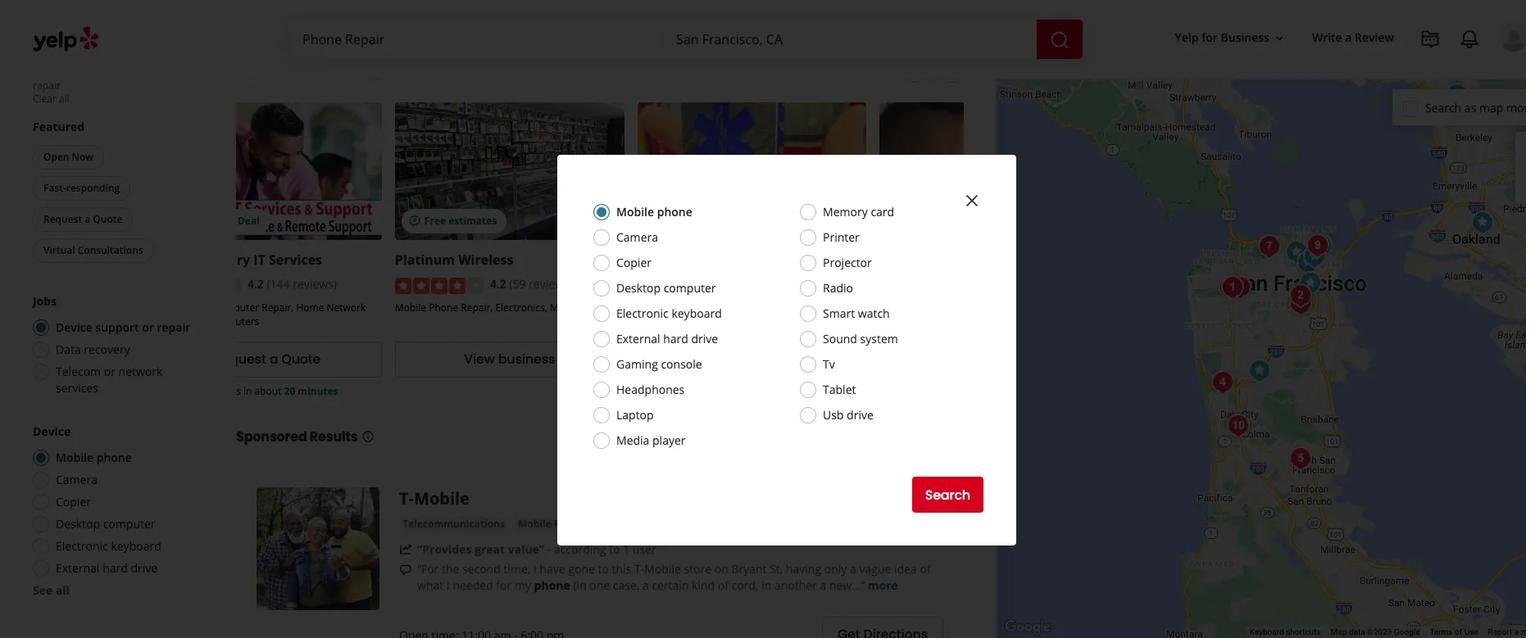 Task type: describe. For each thing, give the bounding box(es) containing it.
(144
[[267, 277, 290, 292]]

for inside button
[[1202, 30, 1218, 45]]

on
[[715, 561, 729, 577]]

metro by t-mobile image
[[1292, 247, 1325, 280]]

request a quote up 2 hours
[[699, 350, 806, 369]]

mobile phone inside search dialog
[[617, 204, 693, 220]]

system
[[861, 331, 898, 347]]

quote up the 20
[[281, 350, 321, 369]]

request for request a quote button over 'responds in about'
[[941, 350, 994, 369]]

bryant inside "for the second time, i have gone to this t-mobile store on bryant st, having only a vague idea of what i needed for my
[[732, 561, 767, 577]]

a down only
[[820, 578, 827, 593]]

1 horizontal spatial 16 info v2 image
[[474, 63, 487, 76]]

iphone repair fidi image
[[1302, 230, 1334, 262]]

consultations
[[78, 244, 143, 257]]

mobile down '3.7 star rating' image
[[638, 301, 669, 315]]

mobile phone repair for responds in about
[[880, 301, 976, 315]]

best phone repair link
[[638, 251, 757, 269]]

wireless
[[458, 251, 514, 269]]

2 for hours
[[778, 384, 784, 398]]

m
[[1521, 628, 1527, 637]]

4.2 for memory
[[248, 277, 264, 292]]

0 vertical spatial phones
[[584, 301, 618, 315]]

3.7 star rating image
[[638, 278, 726, 294]]

desktop computer inside option group
[[56, 517, 155, 532]]

offers
[[299, 59, 346, 82]]

map region
[[970, 0, 1527, 639]]

memory card
[[823, 204, 895, 220]]

gone
[[568, 561, 595, 577]]

fast-responding
[[43, 181, 120, 195]]

my
[[515, 578, 531, 593]]

iphone repairing image
[[1207, 367, 1239, 399]]

data recovery
[[56, 342, 130, 357]]

t mobile image
[[257, 488, 380, 611]]

a inside group
[[85, 212, 90, 226]]

1 vertical spatial mobile phone
[[56, 450, 132, 466]]

gaming console
[[617, 357, 702, 372]]

mobile down 4.2 (59 reviews)
[[550, 301, 581, 315]]

desktop computer inside search dialog
[[617, 280, 716, 296]]

responds in about 20 minutes
[[196, 384, 339, 398]]

2 filters device support or repair clear all
[[33, 48, 187, 106]]

user
[[633, 542, 657, 557]]

the
[[442, 561, 459, 577]]

responds for responds in about 20 minutes
[[196, 384, 241, 398]]

phone down platinum wireless link
[[429, 301, 458, 315]]

only
[[825, 561, 847, 577]]

case,
[[613, 578, 640, 593]]

printer
[[823, 230, 860, 245]]

&
[[203, 301, 210, 315]]

(59
[[509, 277, 526, 292]]

google
[[1395, 628, 1420, 637]]

free estimates for phone
[[667, 214, 740, 228]]

t-mobile
[[399, 488, 470, 510]]

sweet memory it services image
[[1305, 230, 1338, 262]]

map
[[1331, 628, 1347, 637]]

16 trending v2 image
[[399, 543, 412, 556]]

yelp for business
[[1175, 30, 1270, 45]]

$30
[[218, 214, 235, 228]]

mobile iphone android & ipad repair image
[[1253, 230, 1286, 263]]

4.2 (59 reviews)
[[490, 277, 573, 292]]

sound
[[823, 331, 858, 347]]

recovery
[[84, 342, 130, 357]]

terms of use link
[[1430, 628, 1479, 637]]

quote up 'responds in about'
[[1009, 350, 1049, 369]]

fast-
[[43, 181, 66, 195]]

reviews) for sweet memory it services
[[293, 277, 337, 292]]

computer
[[213, 301, 259, 315]]

1 horizontal spatial or
[[142, 320, 154, 335]]

free for best
[[667, 214, 689, 228]]

open
[[43, 150, 69, 164]]

icenter iphone repair image
[[1298, 240, 1331, 273]]

all inside 2 filters device support or repair clear all
[[59, 92, 70, 106]]

network
[[327, 301, 366, 315]]

card
[[871, 204, 895, 220]]

write a review link
[[1306, 23, 1401, 53]]

google image
[[1001, 617, 1055, 639]]

keyboard
[[1250, 628, 1285, 637]]

more link
[[868, 578, 898, 593]]

electronic inside option group
[[56, 539, 108, 554]]

watch
[[858, 306, 890, 321]]

a up responds in about 20 minutes
[[269, 350, 278, 369]]

media player
[[617, 433, 686, 448]]

results
[[310, 428, 358, 447]]

electronic keyboard inside search dialog
[[617, 306, 722, 321]]

0 horizontal spatial t-
[[399, 488, 414, 510]]

kind
[[692, 578, 715, 593]]

0 horizontal spatial camera
[[56, 472, 98, 488]]

review
[[1355, 30, 1395, 45]]

for left $30
[[201, 214, 216, 228]]

1 horizontal spatial to
[[609, 542, 620, 557]]

2 hours
[[778, 384, 815, 398]]

search for search as map mov
[[1426, 100, 1462, 115]]

virtual consultations
[[43, 244, 143, 257]]

virtual consultations button
[[33, 239, 154, 263]]

next image
[[942, 60, 962, 80]]

compupod image
[[1284, 280, 1317, 312]]

"for the second time, i have gone to this t-mobile store on bryant st, having only a vague idea of what i needed for my
[[417, 561, 931, 593]]

mission wireless image
[[1284, 288, 1317, 321]]

request a quote button down fast-responding button
[[33, 207, 133, 232]]

1 horizontal spatial repair
[[157, 320, 191, 335]]

a right case,
[[643, 578, 649, 593]]

external inside search dialog
[[617, 331, 660, 347]]

free estimates for wireless
[[425, 214, 497, 228]]

device for device support or repair
[[56, 320, 92, 335]]

hard inside search dialog
[[663, 331, 689, 347]]

mobile inside search dialog
[[617, 204, 654, 220]]

see all button
[[33, 583, 70, 599]]

1 horizontal spatial drive
[[692, 331, 718, 347]]

marvan's cell care image
[[1214, 271, 1247, 304]]

sponsored for sponsored results
[[236, 428, 307, 447]]

20
[[284, 384, 295, 398]]

about for responds in about 20 minutes
[[255, 384, 282, 398]]

request for request a quote button above responds in about 20 minutes
[[214, 350, 266, 369]]

a left tv
[[755, 350, 763, 369]]

phone right the "watch"
[[914, 301, 944, 315]]

0 horizontal spatial of
[[718, 578, 729, 593]]

4.2 star rating image for sweet
[[153, 278, 241, 294]]

featured
[[33, 119, 85, 134]]

(126
[[752, 277, 775, 292]]

mobile up system
[[880, 301, 912, 315]]

sound system
[[823, 331, 898, 347]]

2 horizontal spatial of
[[1455, 628, 1463, 637]]

2 vertical spatial drive
[[131, 561, 158, 576]]

radio
[[823, 280, 854, 296]]

2 horizontal spatial drive
[[847, 408, 874, 423]]

platinum wireless image
[[1243, 355, 1276, 388]]

0 horizontal spatial computer
[[103, 517, 155, 532]]

headphones
[[617, 382, 685, 398]]

shortcuts
[[1287, 628, 1321, 637]]

reviews) for platinum wireless
[[529, 277, 573, 292]]

yelp for business button
[[1169, 23, 1293, 53]]

tablet
[[823, 382, 856, 398]]

report a m link
[[1489, 628, 1527, 637]]

phone up '3.7 star rating' image
[[670, 251, 711, 269]]

mobile phone repair for 2 hours
[[638, 301, 733, 315]]

time,
[[504, 561, 531, 577]]

see
[[33, 583, 53, 599]]

keyboard shortcuts button
[[1250, 627, 1321, 639]]

16 free estimates v2 image for platinum
[[408, 215, 421, 228]]

$20 for $30 deal link
[[153, 103, 382, 241]]

1 vertical spatial memory
[[196, 251, 250, 269]]

clear
[[33, 92, 57, 106]]

having
[[786, 561, 822, 577]]

1 vertical spatial electronic keyboard
[[56, 539, 161, 554]]

mobile inside "for the second time, i have gone to this t-mobile store on bryant st, having only a vague idea of what i needed for my
[[645, 561, 681, 577]]

4.2 for wireless
[[490, 277, 506, 292]]

see all
[[33, 583, 70, 599]]

repair for 2 hours
[[704, 301, 733, 315]]

3 reviews) from the left
[[778, 277, 822, 292]]

"provides great value" - according to 1 user
[[417, 542, 657, 557]]

tv
[[823, 357, 835, 372]]

16 free estimates v2 image for best
[[651, 215, 664, 228]]

close image
[[963, 191, 982, 211]]

telecom or network services
[[56, 364, 163, 396]]

a up 'responds in about'
[[997, 350, 1006, 369]]

1 horizontal spatial in
[[762, 578, 772, 593]]

mobile phones link
[[515, 516, 593, 533]]

best
[[638, 251, 666, 269]]

request a quote up responds in about 20 minutes
[[214, 350, 321, 369]]

for left "you"
[[349, 59, 371, 82]]

1 horizontal spatial services
[[269, 251, 322, 269]]

responds in about
[[935, 384, 1023, 398]]

value"
[[508, 542, 545, 557]]

special
[[236, 59, 296, 82]]

data
[[56, 342, 81, 357]]

1 vertical spatial i
[[447, 578, 450, 593]]

cord,
[[732, 578, 759, 593]]

repair for responds in about
[[946, 301, 976, 315]]

t- inside "for the second time, i have gone to this t-mobile store on bryant st, having only a vague idea of what i needed for my
[[635, 561, 645, 577]]

phone down '3.7 star rating' image
[[672, 301, 701, 315]]

$20 for $30 deal
[[182, 214, 260, 228]]

minutes
[[298, 384, 339, 398]]

t mobile image
[[1294, 267, 1327, 300]]

laptop
[[617, 408, 654, 423]]



Task type: locate. For each thing, give the bounding box(es) containing it.
wireless options image
[[1466, 207, 1499, 239]]

open now
[[43, 150, 94, 164]]

filters
[[42, 48, 76, 64]]

1 horizontal spatial search
[[1426, 100, 1462, 115]]

2 about from the left
[[994, 384, 1021, 398]]

mobile
[[617, 204, 654, 220], [395, 301, 426, 315], [550, 301, 581, 315], [638, 301, 669, 315], [880, 301, 912, 315], [56, 450, 94, 466], [414, 488, 470, 510], [518, 517, 552, 531], [645, 561, 681, 577]]

0 horizontal spatial estimates
[[449, 214, 497, 228]]

1 vertical spatial all
[[56, 583, 70, 599]]

phones inside button
[[554, 517, 590, 531]]

0 horizontal spatial mobile phone repair
[[638, 301, 733, 315]]

a left m
[[1515, 628, 1519, 637]]

0 vertical spatial memory
[[823, 204, 868, 220]]

device for device
[[33, 424, 71, 439]]

2 reviews) from the left
[[529, 277, 573, 292]]

1 vertical spatial external
[[56, 561, 100, 576]]

for right yelp
[[1202, 30, 1218, 45]]

desktop inside option group
[[56, 517, 100, 532]]

mission wireless image
[[1284, 288, 1317, 321]]

to up one
[[598, 561, 609, 577]]

bryant inside 1655 bryant st mission
[[902, 488, 932, 502]]

external hard drive up gaming console
[[617, 331, 718, 347]]

1 horizontal spatial mobile phone
[[617, 204, 693, 220]]

featured group
[[30, 119, 203, 266]]

0 vertical spatial or
[[177, 65, 187, 79]]

4.2 star rating image up &
[[153, 278, 241, 294]]

0 vertical spatial bryant
[[902, 488, 932, 502]]

sponsored for sponsored
[[412, 62, 471, 77]]

usb
[[823, 408, 844, 423]]

1 horizontal spatial external
[[617, 331, 660, 347]]

0 vertical spatial electronic
[[617, 306, 669, 321]]

2 16 free estimates v2 image from the left
[[651, 215, 664, 228]]

1 vertical spatial phone
[[97, 450, 132, 466]]

1 16 free estimates v2 image from the left
[[408, 215, 421, 228]]

all
[[59, 92, 70, 106], [56, 583, 70, 599]]

0 horizontal spatial in
[[244, 384, 252, 398]]

0 horizontal spatial hard
[[103, 561, 128, 576]]

1 horizontal spatial estimates
[[691, 214, 740, 228]]

electronic up see all
[[56, 539, 108, 554]]

sweet memory it services link
[[153, 251, 322, 269]]

drive
[[692, 331, 718, 347], [847, 408, 874, 423], [131, 561, 158, 576]]

2 left hours
[[778, 384, 784, 398]]

sponsored right "you"
[[412, 62, 471, 77]]

mobile down platinum
[[395, 301, 426, 315]]

0 horizontal spatial electronic
[[56, 539, 108, 554]]

search dialog
[[0, 0, 1527, 639]]

now
[[72, 150, 94, 164]]

best phone repair
[[638, 251, 757, 269]]

repair
[[33, 79, 60, 93], [157, 320, 191, 335]]

0 vertical spatial 16 info v2 image
[[474, 63, 487, 76]]

repair, down (144
[[262, 301, 294, 315]]

desktop up see all
[[56, 517, 100, 532]]

bryant up cord,
[[732, 561, 767, 577]]

16 speech v2 image
[[399, 564, 412, 577]]

free estimates link for platinum wireless
[[395, 103, 624, 241]]

2 4.2 from the left
[[490, 277, 506, 292]]

mobile phone repair up system
[[880, 301, 976, 315]]

4.2 star rating image for platinum
[[395, 278, 484, 294]]

0 vertical spatial phone
[[657, 204, 693, 220]]

support inside 2 filters device support or repair clear all
[[138, 65, 174, 79]]

request a quote up 'responds in about'
[[941, 350, 1049, 369]]

4.2 star rating image down platinum
[[395, 278, 484, 294]]

1 horizontal spatial it
[[254, 251, 265, 269]]

in for responds in about 20 minutes
[[244, 384, 252, 398]]

platinum wireless
[[395, 251, 514, 269]]

0 horizontal spatial 4.2 star rating image
[[153, 278, 241, 294]]

1 horizontal spatial of
[[920, 561, 931, 577]]

mobile inside button
[[518, 517, 552, 531]]

0 horizontal spatial search
[[925, 486, 971, 505]]

external up see all
[[56, 561, 100, 576]]

0 vertical spatial search
[[1426, 100, 1462, 115]]

2 horizontal spatial or
[[177, 65, 187, 79]]

0 horizontal spatial free
[[425, 214, 446, 228]]

copier inside search dialog
[[617, 255, 652, 271]]

3 16 free estimates v2 image from the left
[[893, 215, 906, 228]]

use
[[1465, 628, 1479, 637]]

repair inside 2 filters device support or repair clear all
[[33, 79, 60, 93]]

a down fast-responding button
[[85, 212, 90, 226]]

2
[[33, 48, 39, 64], [778, 384, 784, 398]]

1 4.2 from the left
[[248, 277, 264, 292]]

free estimates up best phone repair link
[[667, 214, 740, 228]]

0 horizontal spatial to
[[598, 561, 609, 577]]

group
[[1516, 132, 1527, 204]]

1 vertical spatial phones
[[554, 517, 590, 531]]

virtual
[[43, 244, 75, 257]]

or inside 2 filters device support or repair clear all
[[177, 65, 187, 79]]

desktop inside search dialog
[[617, 280, 661, 296]]

1 reviews) from the left
[[293, 277, 337, 292]]

1 mobile phone repair from the left
[[638, 301, 733, 315]]

None search field
[[289, 20, 1086, 59]]

1 responds from the left
[[196, 384, 241, 398]]

0 horizontal spatial responds
[[196, 384, 241, 398]]

media
[[617, 433, 650, 448]]

1 horizontal spatial keyboard
[[672, 306, 722, 321]]

telecom
[[56, 364, 101, 380]]

1 horizontal spatial 4.2 star rating image
[[395, 278, 484, 294]]

mobile down the services
[[56, 450, 94, 466]]

1 horizontal spatial free
[[667, 214, 689, 228]]

services up 4.2 (144 reviews)
[[269, 251, 322, 269]]

hours
[[786, 384, 815, 398]]

installation,
[[153, 315, 206, 329]]

1 vertical spatial support
[[95, 320, 139, 335]]

hard
[[663, 331, 689, 347], [103, 561, 128, 576]]

gaming
[[617, 357, 658, 372]]

0 vertical spatial t-
[[399, 488, 414, 510]]

mobile fix iphone ipad computer macbook repair image
[[1224, 271, 1257, 304]]

option group containing jobs
[[28, 294, 203, 397]]

0 horizontal spatial memory
[[196, 251, 250, 269]]

1 4.2 star rating image from the left
[[153, 278, 241, 294]]

i
[[534, 561, 537, 577], [447, 578, 450, 593]]

request a quote down fast-responding button
[[43, 212, 122, 226]]

1 vertical spatial drive
[[847, 408, 874, 423]]

certain
[[652, 578, 689, 593]]

reviews) right (126
[[778, 277, 822, 292]]

electronic inside search dialog
[[617, 306, 669, 321]]

0 horizontal spatial reviews)
[[293, 277, 337, 292]]

a up new…"
[[850, 561, 857, 577]]

search inside search button
[[925, 486, 971, 505]]

0 vertical spatial device
[[105, 65, 135, 79]]

second
[[462, 561, 501, 577]]

mobile phone up best
[[617, 204, 693, 220]]

request inside featured group
[[43, 212, 82, 226]]

fast-responding button
[[33, 176, 131, 201]]

mobile up best
[[617, 204, 654, 220]]

all right see
[[56, 583, 70, 599]]

0 horizontal spatial keyboard
[[111, 539, 161, 554]]

request a quote button up responds in about 20 minutes
[[153, 342, 382, 378]]

repair, left electronics,
[[461, 301, 493, 315]]

0 horizontal spatial free estimates link
[[395, 103, 624, 241]]

2 vertical spatial phone
[[534, 578, 571, 593]]

2 horizontal spatial reviews)
[[778, 277, 822, 292]]

1 vertical spatial external hard drive
[[56, 561, 158, 576]]

or
[[177, 65, 187, 79], [142, 320, 154, 335], [104, 364, 116, 380]]

0 vertical spatial desktop
[[617, 280, 661, 296]]

1 horizontal spatial electronic keyboard
[[617, 306, 722, 321]]

projects image
[[1421, 30, 1441, 49]]

services
[[56, 380, 98, 396]]

request a quote inside featured group
[[43, 212, 122, 226]]

memory up printer
[[823, 204, 868, 220]]

about for responds in about
[[994, 384, 1021, 398]]

1 vertical spatial hard
[[103, 561, 128, 576]]

1 repair, from the left
[[262, 301, 294, 315]]

free for platinum
[[425, 214, 446, 228]]

of inside "for the second time, i have gone to this t-mobile store on bryant st, having only a vague idea of what i needed for my
[[920, 561, 931, 577]]

electronics,
[[496, 301, 547, 315]]

report
[[1489, 628, 1513, 637]]

shakeel the phone repair guy image
[[1284, 443, 1317, 476]]

of down on
[[718, 578, 729, 593]]

desktop down best
[[617, 280, 661, 296]]

2 repair, from the left
[[461, 301, 493, 315]]

best phone repair image
[[1222, 410, 1255, 443], [1222, 410, 1255, 443]]

1 horizontal spatial electronic
[[617, 306, 669, 321]]

phones
[[584, 301, 618, 315], [554, 517, 590, 531]]

option group
[[28, 294, 203, 397], [28, 424, 203, 599]]

about
[[255, 384, 282, 398], [994, 384, 1021, 398]]

1 horizontal spatial desktop
[[617, 280, 661, 296]]

0 vertical spatial electronic keyboard
[[617, 306, 722, 321]]

1 vertical spatial repair
[[157, 320, 191, 335]]

search
[[1426, 100, 1462, 115], [925, 486, 971, 505]]

bryant left the 'st'
[[902, 488, 932, 502]]

"for
[[417, 561, 439, 577]]

request a quote button up 2 hours
[[638, 342, 867, 378]]

1 vertical spatial keyboard
[[111, 539, 161, 554]]

deal
[[238, 214, 260, 228]]

0 vertical spatial i
[[534, 561, 537, 577]]

1 horizontal spatial i
[[534, 561, 537, 577]]

1 horizontal spatial 4.2
[[490, 277, 506, 292]]

0 horizontal spatial i
[[447, 578, 450, 593]]

2 free estimates link from the left
[[638, 103, 867, 241]]

option group containing device
[[28, 424, 203, 599]]

usb drive
[[823, 408, 874, 423]]

electronic keyboard up see all
[[56, 539, 161, 554]]

memory down $20 for $30 deal
[[196, 251, 250, 269]]

user actions element
[[1162, 20, 1527, 121]]

bonjour professional iphone ipad repair & electronic center image
[[1216, 271, 1249, 304]]

notifications image
[[1460, 30, 1480, 49]]

phone (in one case, a certain kind of cord, in another a new…" more
[[534, 578, 898, 593]]

repair,
[[262, 301, 294, 315], [461, 301, 493, 315]]

mobile up the telecommunications
[[414, 488, 470, 510]]

verizon image
[[1280, 236, 1313, 269]]

to inside "for the second time, i have gone to this t-mobile store on bryant st, having only a vague idea of what i needed for my
[[598, 561, 609, 577]]

t- right this
[[635, 561, 645, 577]]

©2023
[[1368, 628, 1393, 637]]

search for search
[[925, 486, 971, 505]]

1
[[623, 542, 630, 557]]

what
[[417, 578, 444, 593]]

request for request a quote button on top of 2 hours
[[699, 350, 751, 369]]

0 horizontal spatial 4.2
[[248, 277, 264, 292]]

services inside it services & computer repair, home network installation, computers
[[163, 301, 201, 315]]

phone down "telecom or network services" in the left bottom of the page
[[97, 450, 132, 466]]

1 horizontal spatial mobile phone repair
[[880, 301, 976, 315]]

(in
[[573, 578, 587, 593]]

1 option group from the top
[[28, 294, 203, 397]]

1 estimates from the left
[[449, 214, 497, 228]]

for inside "for the second time, i have gone to this t-mobile store on bryant st, having only a vague idea of what i needed for my
[[496, 578, 512, 593]]

2 responds from the left
[[935, 384, 980, 398]]

search left as
[[1426, 100, 1462, 115]]

1 horizontal spatial phone
[[534, 578, 571, 593]]

camera inside search dialog
[[617, 230, 658, 245]]

search button
[[912, 477, 984, 513]]

16 info v2 image
[[474, 63, 487, 76], [361, 430, 374, 443]]

repair down the filters at the top of page
[[33, 79, 60, 93]]

estimates for phone
[[691, 214, 740, 228]]

mobile phone repair
[[638, 301, 733, 315], [880, 301, 976, 315]]

in for responds in about
[[983, 384, 991, 398]]

1 horizontal spatial copier
[[617, 255, 652, 271]]

2 horizontal spatial phone
[[657, 204, 693, 220]]

business
[[498, 350, 555, 369]]

2 vertical spatial device
[[33, 424, 71, 439]]

memory inside search dialog
[[823, 204, 868, 220]]

1 horizontal spatial free estimates link
[[638, 103, 867, 241]]

reviews) right (59 at the top left of the page
[[529, 277, 573, 292]]

free estimates link for best phone repair
[[638, 103, 867, 241]]

repair up network
[[157, 320, 191, 335]]

2 vertical spatial of
[[1455, 628, 1463, 637]]

external inside option group
[[56, 561, 100, 576]]

platinum
[[395, 251, 455, 269]]

1 horizontal spatial bryant
[[902, 488, 932, 502]]

free estimates up platinum wireless
[[425, 214, 497, 228]]

keyboard
[[672, 306, 722, 321], [111, 539, 161, 554]]

previous image
[[905, 60, 924, 80]]

compupod image
[[1284, 280, 1317, 312]]

0 horizontal spatial it
[[153, 301, 161, 315]]

sponsored
[[412, 62, 471, 77], [236, 428, 307, 447]]

external hard drive inside search dialog
[[617, 331, 718, 347]]

keyboard inside search dialog
[[672, 306, 722, 321]]

1 vertical spatial or
[[142, 320, 154, 335]]

device inside 2 filters device support or repair clear all
[[105, 65, 135, 79]]

2 left the filters at the top of page
[[33, 48, 39, 64]]

special offers for you
[[236, 59, 405, 82]]

external up gaming
[[617, 331, 660, 347]]

0 vertical spatial hard
[[663, 331, 689, 347]]

smart watch
[[823, 306, 890, 321]]

wireless options image
[[1441, 79, 1474, 112]]

home
[[296, 301, 324, 315]]

1 about from the left
[[255, 384, 282, 398]]

or inside "telecom or network services"
[[104, 364, 116, 380]]

data
[[1349, 628, 1366, 637]]

1 vertical spatial camera
[[56, 472, 98, 488]]

1 horizontal spatial sponsored
[[412, 62, 471, 77]]

free up platinum
[[425, 214, 446, 228]]

phones up gaming
[[584, 301, 618, 315]]

4.2 star rating image
[[153, 278, 241, 294], [395, 278, 484, 294]]

needed
[[453, 578, 493, 593]]

0 vertical spatial camera
[[617, 230, 658, 245]]

1 horizontal spatial reviews)
[[529, 277, 573, 292]]

search right 1655
[[925, 486, 971, 505]]

computer inside search dialog
[[664, 280, 716, 296]]

responds for responds in about
[[935, 384, 980, 398]]

request
[[43, 212, 82, 226], [214, 350, 266, 369], [699, 350, 751, 369], [941, 350, 994, 369]]

0 vertical spatial 2
[[33, 48, 39, 64]]

0 horizontal spatial 16 info v2 image
[[361, 430, 374, 443]]

request a quote button up 'responds in about'
[[880, 342, 1110, 378]]

phones up according
[[554, 517, 590, 531]]

free estimates
[[425, 214, 497, 228], [667, 214, 740, 228]]

1 horizontal spatial external hard drive
[[617, 331, 718, 347]]

external hard drive up see all
[[56, 561, 158, 576]]

reviews) up "home"
[[293, 277, 337, 292]]

2 for filters
[[33, 48, 39, 64]]

st,
[[770, 561, 783, 577]]

(126 reviews)
[[752, 277, 822, 292]]

search image
[[1050, 30, 1070, 50]]

0 horizontal spatial desktop computer
[[56, 517, 155, 532]]

1 vertical spatial device
[[56, 320, 92, 335]]

estimates up best phone repair link
[[691, 214, 740, 228]]

telecommunications link
[[399, 516, 508, 533]]

all inside option group
[[56, 583, 70, 599]]

1 free estimates link from the left
[[395, 103, 624, 241]]

sweet
[[153, 251, 192, 269]]

2 free estimates from the left
[[667, 214, 740, 228]]

mobile phone repair, electronics, mobile phones
[[395, 301, 618, 315]]

2 estimates from the left
[[691, 214, 740, 228]]

mobile phone down the services
[[56, 450, 132, 466]]

mobile phones button
[[515, 516, 593, 533]]

mobile phone repair down '3.7 star rating' image
[[638, 301, 733, 315]]

2 mobile phone repair from the left
[[880, 301, 976, 315]]

16 chevron down v2 image
[[1273, 32, 1286, 45]]

0 horizontal spatial services
[[163, 301, 201, 315]]

repair, inside it services & computer repair, home network installation, computers
[[262, 301, 294, 315]]

t-
[[399, 488, 414, 510], [635, 561, 645, 577]]

electronic
[[617, 306, 669, 321], [56, 539, 108, 554]]

sponsored down responds in about 20 minutes
[[236, 428, 307, 447]]

0 vertical spatial desktop computer
[[617, 280, 716, 296]]

mobile up "provides great value" - according to 1 user at the left
[[518, 517, 552, 531]]

2 4.2 star rating image from the left
[[395, 278, 484, 294]]

2 horizontal spatial in
[[983, 384, 991, 398]]

0 vertical spatial repair
[[33, 79, 60, 93]]

to left the 1
[[609, 542, 620, 557]]

t- up 16 trending v2 image
[[399, 488, 414, 510]]

0 horizontal spatial repair
[[33, 79, 60, 93]]

mobile up certain
[[645, 561, 681, 577]]

phone down have
[[534, 578, 571, 593]]

it up device support or repair
[[153, 301, 161, 315]]

bryant
[[902, 488, 932, 502], [732, 561, 767, 577]]

it down deal at the top of the page
[[254, 251, 265, 269]]

0 horizontal spatial external hard drive
[[56, 561, 158, 576]]

phone up best phone repair link
[[657, 204, 693, 220]]

2 inside 2 filters device support or repair clear all
[[33, 48, 39, 64]]

$20
[[182, 214, 199, 228]]

of left use
[[1455, 628, 1463, 637]]

request for request a quote button under fast-responding button
[[43, 212, 82, 226]]

electronic keyboard down '3.7 star rating' image
[[617, 306, 722, 321]]

i left have
[[534, 561, 537, 577]]

responding
[[66, 181, 120, 195]]

free
[[425, 214, 446, 228], [667, 214, 689, 228]]

great
[[475, 542, 505, 557]]

t-mobile link
[[399, 488, 470, 510]]

all right clear
[[59, 92, 70, 106]]

1 horizontal spatial computer
[[664, 280, 716, 296]]

0 vertical spatial drive
[[692, 331, 718, 347]]

0 horizontal spatial copier
[[56, 494, 91, 510]]

mission
[[909, 502, 944, 516]]

for left my
[[496, 578, 512, 593]]

1 horizontal spatial memory
[[823, 204, 868, 220]]

write
[[1313, 30, 1343, 45]]

2 vertical spatial or
[[104, 364, 116, 380]]

1 free estimates from the left
[[425, 214, 497, 228]]

write a review
[[1313, 30, 1395, 45]]

1 vertical spatial search
[[925, 486, 971, 505]]

1 vertical spatial it
[[153, 301, 161, 315]]

4.2 left (144
[[248, 277, 264, 292]]

2 option group from the top
[[28, 424, 203, 599]]

console
[[661, 357, 702, 372]]

view
[[464, 350, 495, 369]]

2 free from the left
[[667, 214, 689, 228]]

16 free estimates v2 image
[[408, 215, 421, 228], [651, 215, 664, 228], [893, 215, 906, 228]]

2 horizontal spatial 16 free estimates v2 image
[[893, 215, 906, 228]]

platinum wireless link
[[395, 251, 514, 269]]

store
[[684, 561, 712, 577]]

estimates for wireless
[[449, 214, 497, 228]]

quote inside featured group
[[93, 212, 122, 226]]

a inside "for the second time, i have gone to this t-mobile store on bryant st, having only a vague idea of what i needed for my
[[850, 561, 857, 577]]

1 vertical spatial services
[[163, 301, 201, 315]]

0 horizontal spatial sponsored
[[236, 428, 307, 447]]

of right idea
[[920, 561, 931, 577]]

quote up 2 hours
[[767, 350, 806, 369]]

1 vertical spatial copier
[[56, 494, 91, 510]]

it
[[254, 251, 265, 269], [153, 301, 161, 315]]

1 vertical spatial option group
[[28, 424, 203, 599]]

a right 'write' on the top right of page
[[1346, 30, 1352, 45]]

4.2 left (59 at the top left of the page
[[490, 277, 506, 292]]

a
[[1346, 30, 1352, 45], [85, 212, 90, 226], [269, 350, 278, 369], [755, 350, 763, 369], [997, 350, 1006, 369], [850, 561, 857, 577], [643, 578, 649, 593], [820, 578, 827, 593], [1515, 628, 1519, 637]]

1 free from the left
[[425, 214, 446, 228]]

it inside it services & computer repair, home network installation, computers
[[153, 301, 161, 315]]

i down the the
[[447, 578, 450, 593]]

phone inside search dialog
[[657, 204, 693, 220]]

free up best phone repair link
[[667, 214, 689, 228]]

estimates
[[449, 214, 497, 228], [691, 214, 740, 228]]

services left &
[[163, 301, 201, 315]]

electronic down '3.7 star rating' image
[[617, 306, 669, 321]]

services
[[269, 251, 322, 269], [163, 301, 201, 315]]

quote up consultations
[[93, 212, 122, 226]]

map
[[1480, 100, 1504, 115]]

0 horizontal spatial or
[[104, 364, 116, 380]]

as
[[1465, 100, 1477, 115]]

estimates up wireless
[[449, 214, 497, 228]]



Task type: vqa. For each thing, say whether or not it's contained in the screenshot.
the middle phone
yes



